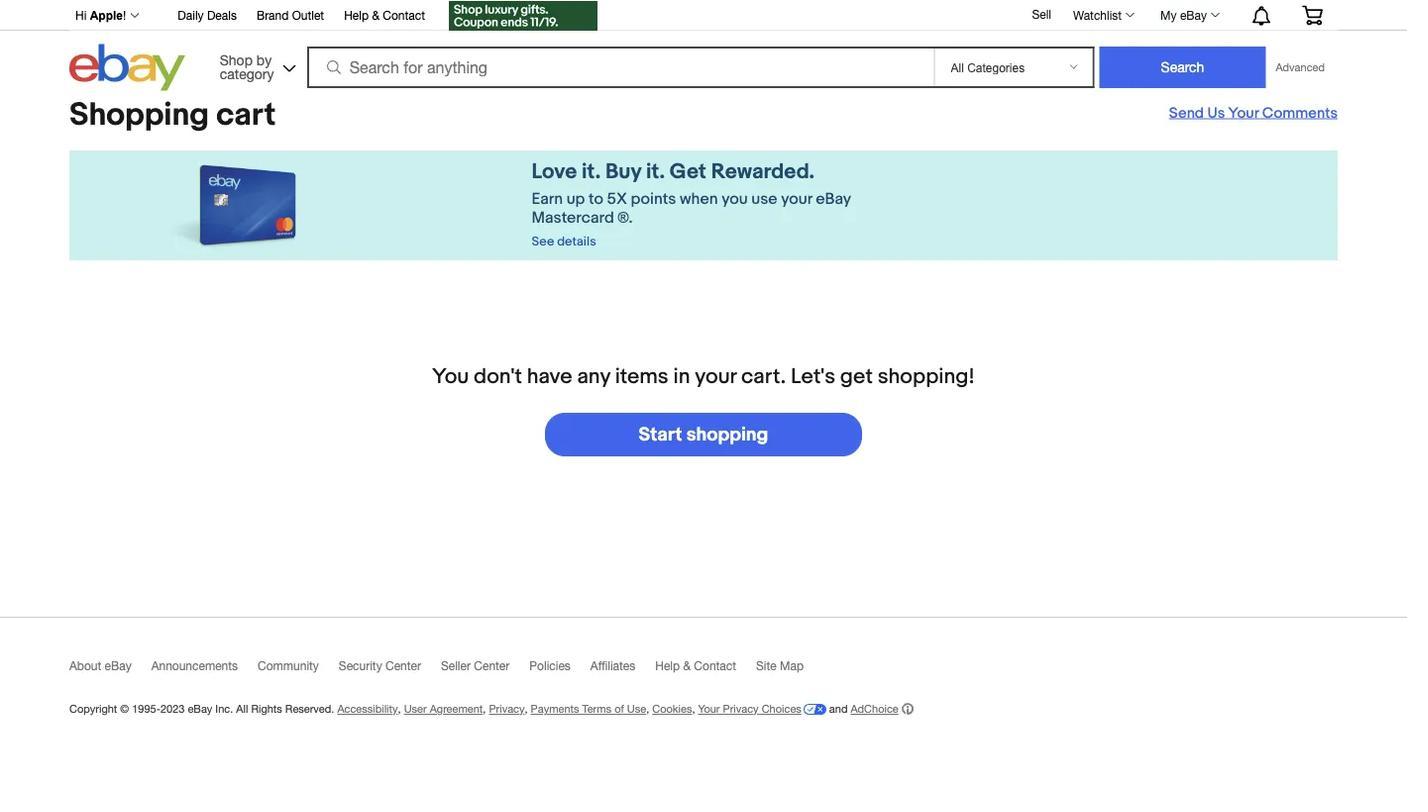 Task type: vqa. For each thing, say whether or not it's contained in the screenshot.
Sign to the right
no



Task type: describe. For each thing, give the bounding box(es) containing it.
love
[[532, 159, 577, 184]]

center for security center
[[385, 660, 421, 673]]

3 , from the left
[[525, 703, 528, 716]]

brand outlet link
[[257, 5, 324, 27]]

terms
[[582, 703, 612, 716]]

privacy link
[[489, 703, 525, 716]]

and
[[829, 703, 848, 716]]

!
[[123, 9, 126, 22]]

1 vertical spatial your
[[695, 364, 737, 389]]

us
[[1208, 104, 1225, 122]]

deals
[[207, 8, 237, 22]]

your privacy choices link
[[698, 703, 826, 716]]

shop
[[220, 52, 253, 68]]

policies
[[530, 660, 571, 673]]

4 , from the left
[[646, 703, 649, 716]]

reserved.
[[285, 703, 334, 716]]

my ebay
[[1161, 8, 1207, 22]]

cart.
[[741, 364, 786, 389]]

agreement
[[430, 703, 483, 716]]

apple
[[90, 9, 123, 22]]

user agreement link
[[404, 703, 483, 716]]

accessibility link
[[337, 703, 398, 716]]

shopping cart
[[69, 96, 276, 135]]

you
[[722, 189, 748, 208]]

payments terms of use link
[[531, 703, 646, 716]]

your inside 'love it. buy it. get rewarded. earn up to 5x points when you use your ebay mastercard ®. see details'
[[781, 189, 812, 208]]

to
[[589, 189, 603, 208]]

security center
[[339, 660, 421, 673]]

my
[[1161, 8, 1177, 22]]

shop by category button
[[211, 44, 300, 87]]

sell link
[[1023, 7, 1060, 21]]

cart
[[216, 96, 276, 135]]

2 , from the left
[[483, 703, 486, 716]]

1995-
[[132, 703, 160, 716]]

all
[[236, 703, 248, 716]]

daily deals
[[178, 8, 237, 22]]

seller center link
[[441, 660, 530, 682]]

cookies
[[652, 703, 692, 716]]

ebay right "about"
[[105, 660, 131, 673]]

policies link
[[530, 660, 591, 682]]

help & contact inside account "navigation"
[[344, 8, 425, 22]]

daily
[[178, 8, 204, 22]]

start
[[639, 424, 682, 447]]

brand outlet
[[257, 8, 324, 22]]

contact inside account "navigation"
[[383, 8, 425, 22]]

my ebay link
[[1150, 3, 1229, 27]]

none submit inside 'shop by category' banner
[[1100, 47, 1266, 88]]

1 horizontal spatial your
[[1229, 104, 1259, 122]]

1 privacy from the left
[[489, 703, 525, 716]]

earn
[[532, 189, 563, 208]]

1 horizontal spatial contact
[[694, 660, 736, 673]]

security center link
[[339, 660, 441, 682]]

in
[[673, 364, 690, 389]]

ebay inside 'love it. buy it. get rewarded. earn up to 5x points when you use your ebay mastercard ®. see details'
[[816, 189, 851, 208]]

shopping
[[69, 96, 209, 135]]

center for seller center
[[474, 660, 510, 673]]

adchoice link
[[851, 703, 914, 716]]

buy
[[605, 159, 641, 184]]

security
[[339, 660, 382, 673]]

you
[[432, 364, 469, 389]]

shopping
[[686, 424, 769, 447]]

copyright © 1995-2023 ebay inc. all rights reserved. accessibility , user agreement , privacy , payments terms of use , cookies , your privacy choices
[[69, 703, 802, 716]]

seller center
[[441, 660, 510, 673]]

any
[[577, 364, 610, 389]]

affiliates link
[[591, 660, 655, 682]]

send
[[1169, 104, 1204, 122]]

copyright
[[69, 703, 117, 716]]

help inside account "navigation"
[[344, 8, 369, 22]]

advanced
[[1276, 61, 1325, 74]]

community
[[258, 660, 319, 673]]

brand
[[257, 8, 289, 22]]

get
[[670, 159, 707, 184]]

5x
[[607, 189, 627, 208]]

mastercard image
[[162, 159, 304, 253]]

let's
[[791, 364, 836, 389]]

by
[[257, 52, 272, 68]]

0 horizontal spatial your
[[698, 703, 720, 716]]

send us your comments link
[[1169, 104, 1338, 122]]

about ebay link
[[69, 660, 151, 682]]

use
[[751, 189, 778, 208]]

start shopping link
[[545, 413, 862, 457]]

2 privacy from the left
[[723, 703, 759, 716]]

of
[[615, 703, 624, 716]]



Task type: locate. For each thing, give the bounding box(es) containing it.
1 it. from the left
[[582, 159, 601, 184]]

0 horizontal spatial it.
[[582, 159, 601, 184]]

inc.
[[215, 703, 233, 716]]

get the coupon image
[[449, 1, 598, 31]]

account navigation
[[64, 0, 1338, 33]]

, left user
[[398, 703, 401, 716]]

privacy down seller center link
[[489, 703, 525, 716]]

1 vertical spatial help
[[655, 660, 680, 673]]

help
[[344, 8, 369, 22], [655, 660, 680, 673]]

your right use on the top
[[781, 189, 812, 208]]

0 horizontal spatial center
[[385, 660, 421, 673]]

0 horizontal spatial your
[[695, 364, 737, 389]]

& inside account "navigation"
[[372, 8, 380, 22]]

1 horizontal spatial &
[[683, 660, 691, 673]]

1 horizontal spatial privacy
[[723, 703, 759, 716]]

center
[[385, 660, 421, 673], [474, 660, 510, 673]]

ebay right my
[[1180, 8, 1207, 22]]

shopping!
[[878, 364, 975, 389]]

site map
[[756, 660, 804, 673]]

advanced link
[[1266, 48, 1335, 87]]

2023
[[160, 703, 185, 716]]

send us your comments
[[1169, 104, 1338, 122]]

center right seller
[[474, 660, 510, 673]]

accessibility
[[337, 703, 398, 716]]

your right in
[[695, 364, 737, 389]]

1 horizontal spatial help & contact link
[[655, 660, 756, 682]]

it.
[[582, 159, 601, 184], [646, 159, 665, 184]]

®.
[[618, 208, 633, 228]]

seller
[[441, 660, 471, 673]]

and adchoice
[[826, 703, 899, 716]]

Search for anything text field
[[310, 49, 930, 86]]

privacy left choices
[[723, 703, 759, 716]]

5 , from the left
[[692, 703, 695, 716]]

map
[[780, 660, 804, 673]]

adchoice
[[851, 703, 899, 716]]

0 horizontal spatial privacy
[[489, 703, 525, 716]]

0 vertical spatial help
[[344, 8, 369, 22]]

1 vertical spatial help & contact
[[655, 660, 736, 673]]

, left 'payments' at the bottom of page
[[525, 703, 528, 716]]

1 , from the left
[[398, 703, 401, 716]]

your
[[781, 189, 812, 208], [695, 364, 737, 389]]

rights
[[251, 703, 282, 716]]

0 vertical spatial your
[[1229, 104, 1259, 122]]

, right use at the bottom
[[692, 703, 695, 716]]

rewarded.
[[711, 159, 815, 184]]

0 vertical spatial help & contact link
[[344, 5, 425, 27]]

, left cookies link
[[646, 703, 649, 716]]

0 vertical spatial &
[[372, 8, 380, 22]]

shop by category
[[220, 52, 274, 82]]

1 center from the left
[[385, 660, 421, 673]]

1 vertical spatial help & contact link
[[655, 660, 756, 682]]

1 vertical spatial &
[[683, 660, 691, 673]]

watchlist
[[1073, 8, 1122, 22]]

watchlist link
[[1062, 3, 1144, 27]]

your
[[1229, 104, 1259, 122], [698, 703, 720, 716]]

community link
[[258, 660, 339, 682]]

about ebay
[[69, 660, 131, 673]]

payments
[[531, 703, 579, 716]]

, left privacy link
[[483, 703, 486, 716]]

help & contact
[[344, 8, 425, 22], [655, 660, 736, 673]]

0 horizontal spatial help & contact link
[[344, 5, 425, 27]]

details
[[557, 234, 596, 249]]

0 vertical spatial help & contact
[[344, 8, 425, 22]]

1 horizontal spatial your
[[781, 189, 812, 208]]

1 vertical spatial your
[[698, 703, 720, 716]]

center right security
[[385, 660, 421, 673]]

contact right the outlet
[[383, 8, 425, 22]]

affiliates
[[591, 660, 635, 673]]

site map link
[[756, 660, 824, 682]]

2 center from the left
[[474, 660, 510, 673]]

you don't have any items in your cart. let's get shopping!
[[432, 364, 975, 389]]

comments
[[1262, 104, 1338, 122]]

& right the outlet
[[372, 8, 380, 22]]

,
[[398, 703, 401, 716], [483, 703, 486, 716], [525, 703, 528, 716], [646, 703, 649, 716], [692, 703, 695, 716]]

user
[[404, 703, 427, 716]]

start shopping
[[639, 424, 769, 447]]

& up cookies
[[683, 660, 691, 673]]

0 horizontal spatial contact
[[383, 8, 425, 22]]

0 vertical spatial your
[[781, 189, 812, 208]]

about
[[69, 660, 101, 673]]

0 horizontal spatial help & contact
[[344, 8, 425, 22]]

don't
[[474, 364, 522, 389]]

daily deals link
[[178, 5, 237, 27]]

shop by category banner
[[64, 0, 1338, 96]]

see
[[532, 234, 554, 249]]

ebay right use on the top
[[816, 189, 851, 208]]

use
[[627, 703, 646, 716]]

2 it. from the left
[[646, 159, 665, 184]]

outlet
[[292, 8, 324, 22]]

announcements link
[[151, 660, 258, 682]]

sell
[[1032, 7, 1051, 21]]

1 horizontal spatial center
[[474, 660, 510, 673]]

items
[[615, 364, 669, 389]]

ebay
[[1180, 8, 1207, 22], [816, 189, 851, 208], [105, 660, 131, 673], [188, 703, 212, 716]]

help & contact right the outlet
[[344, 8, 425, 22]]

hi apple !
[[75, 9, 126, 22]]

it. up to
[[582, 159, 601, 184]]

help & contact up cookies link
[[655, 660, 736, 673]]

1 horizontal spatial it.
[[646, 159, 665, 184]]

1 horizontal spatial help
[[655, 660, 680, 673]]

None submit
[[1100, 47, 1266, 88]]

ebay inside "link"
[[1180, 8, 1207, 22]]

announcements
[[151, 660, 238, 673]]

0 vertical spatial contact
[[383, 8, 425, 22]]

it. up points
[[646, 159, 665, 184]]

help & contact link right the outlet
[[344, 5, 425, 27]]

help up cookies
[[655, 660, 680, 673]]

have
[[527, 364, 572, 389]]

points
[[631, 189, 676, 208]]

choices
[[762, 703, 802, 716]]

when
[[680, 189, 718, 208]]

help right the outlet
[[344, 8, 369, 22]]

1 vertical spatial contact
[[694, 660, 736, 673]]

0 horizontal spatial help
[[344, 8, 369, 22]]

your right us
[[1229, 104, 1259, 122]]

help & contact link up cookies link
[[655, 660, 756, 682]]

get
[[840, 364, 873, 389]]

&
[[372, 8, 380, 22], [683, 660, 691, 673]]

contact left site
[[694, 660, 736, 673]]

©
[[120, 703, 129, 716]]

1 horizontal spatial help & contact
[[655, 660, 736, 673]]

your right cookies link
[[698, 703, 720, 716]]

up
[[567, 189, 585, 208]]

ebay left the inc.
[[188, 703, 212, 716]]

your shopping cart is empty image
[[1301, 5, 1324, 25]]

privacy
[[489, 703, 525, 716], [723, 703, 759, 716]]

help & contact link
[[344, 5, 425, 27], [655, 660, 756, 682]]

site
[[756, 660, 777, 673]]

category
[[220, 65, 274, 82]]

cookies link
[[652, 703, 692, 716]]

0 horizontal spatial &
[[372, 8, 380, 22]]



